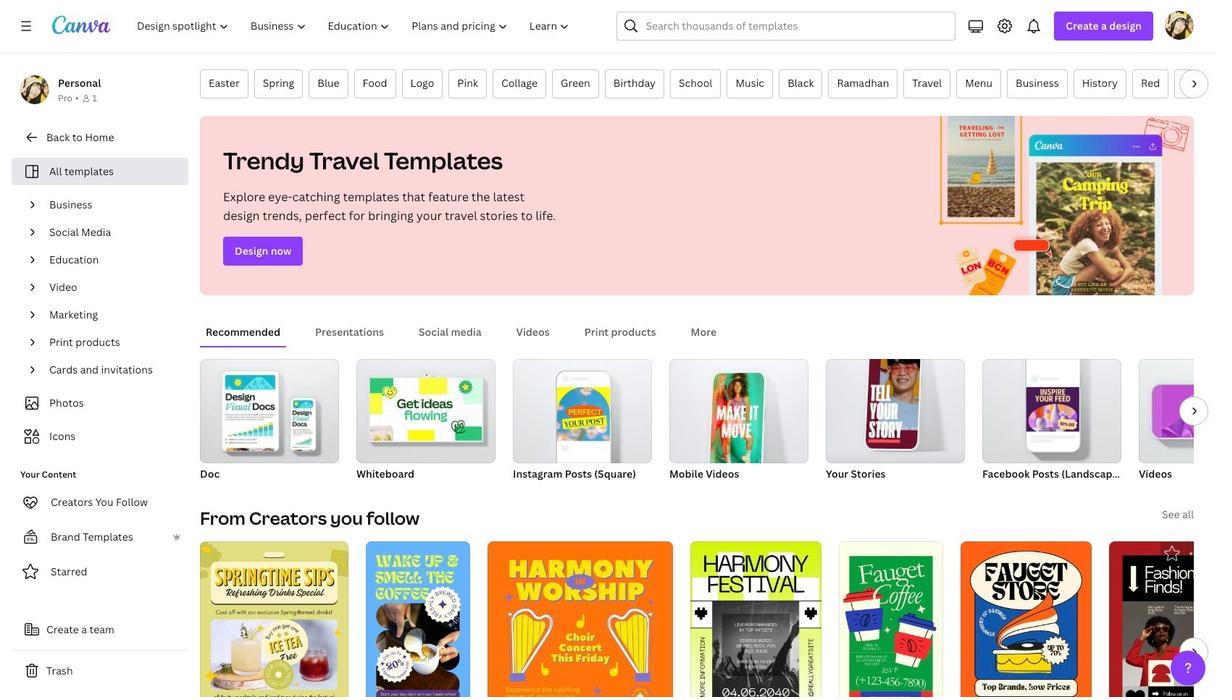 Task type: vqa. For each thing, say whether or not it's contained in the screenshot.
by at the bottom right of the page
no



Task type: locate. For each thing, give the bounding box(es) containing it.
orange and blue hand drawn music store flyer image
[[961, 542, 1092, 698]]

instagram post (square) image
[[513, 359, 652, 464], [557, 388, 610, 442]]

top level navigation element
[[128, 12, 582, 41]]

whiteboard image
[[357, 359, 496, 464], [370, 379, 482, 442]]

mobile video image
[[670, 359, 809, 464], [710, 373, 765, 472]]

facebook post (landscape) image
[[983, 359, 1122, 464], [1027, 388, 1080, 432]]

light green yellow modern coffee shop promo instagram ad image
[[200, 542, 348, 698]]

your story image
[[866, 351, 921, 450], [826, 359, 965, 464]]

video image
[[1139, 359, 1218, 464], [1162, 386, 1218, 439]]

orange yellow hand drawn music festival instagram post image
[[488, 542, 673, 698]]

doc image
[[200, 359, 339, 464], [200, 359, 339, 464]]

None search field
[[617, 12, 956, 41]]

Search search field
[[646, 12, 947, 40]]



Task type: describe. For each thing, give the bounding box(es) containing it.
green and red flat design coffee instagram story image
[[839, 542, 944, 698]]

red and black geometric fashion instagram story image
[[1110, 542, 1214, 698]]

blue purple flat design coffee discount instagram story image
[[366, 542, 470, 698]]

trendy travel templates image
[[925, 116, 1194, 296]]

yellow and black modern festival flyer image
[[691, 542, 822, 698]]

stephanie aranda image
[[1165, 11, 1194, 40]]



